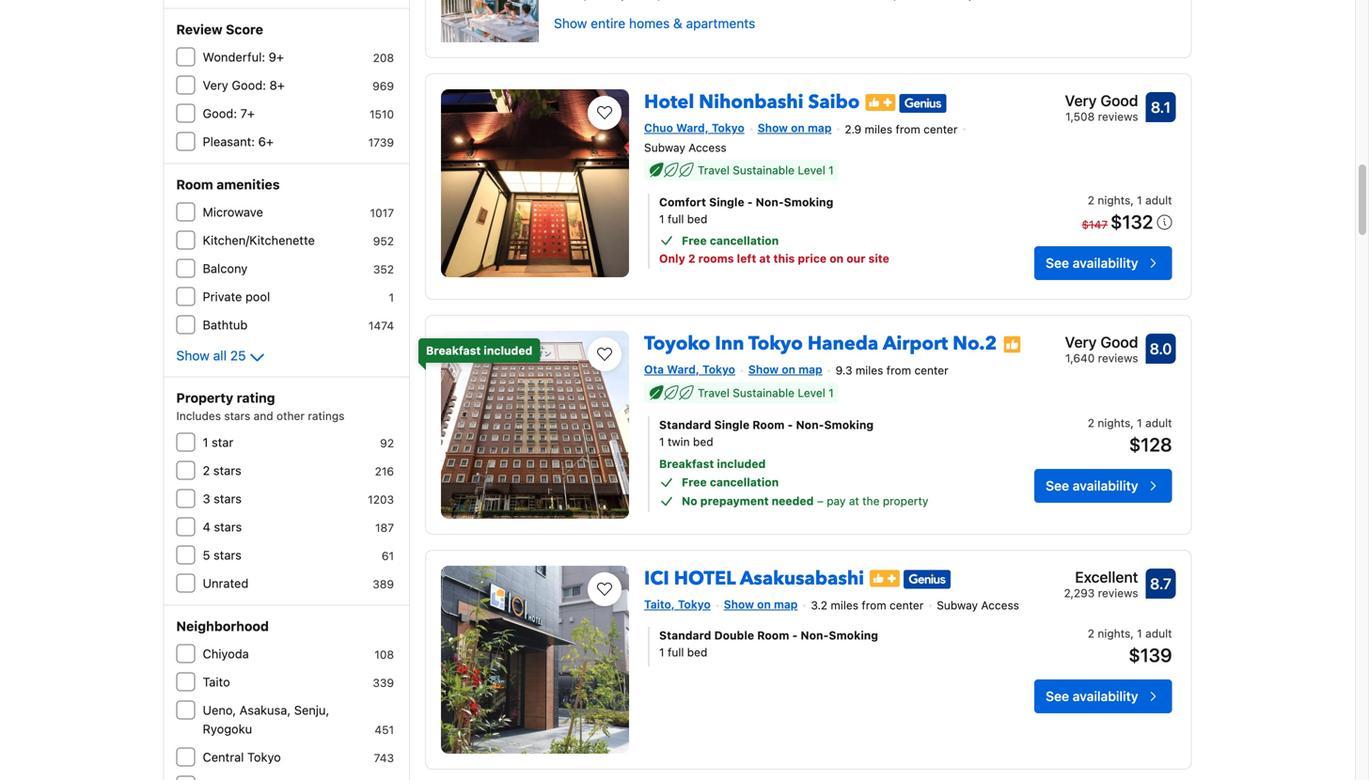 Task type: describe. For each thing, give the bounding box(es) containing it.
property rating includes stars and other ratings
[[176, 390, 345, 423]]

miles inside 2.9 miles from center subway access
[[865, 123, 892, 136]]

reviews for hotel nihonbashi saibo
[[1098, 110, 1138, 123]]

ota ward, tokyo
[[644, 363, 735, 376]]

nights for toyoko inn tokyo haneda airport no.2
[[1098, 417, 1130, 430]]

show for ici
[[724, 598, 754, 611]]

map for saibo
[[808, 121, 832, 135]]

toyoko inn tokyo haneda airport no.2
[[644, 331, 997, 357]]

ici hotel asakusabashi link
[[644, 558, 864, 592]]

339
[[373, 677, 394, 690]]

2 stars
[[203, 464, 241, 478]]

1 full bed
[[659, 212, 707, 226]]

2.9
[[845, 123, 861, 136]]

see for toyoko inn tokyo haneda airport no.2
[[1046, 478, 1069, 494]]

ratings
[[308, 409, 345, 423]]

no.2
[[953, 331, 997, 357]]

balcony
[[203, 261, 248, 275]]

92
[[380, 437, 394, 450]]

2 nights , 1 adult $139
[[1088, 627, 1172, 666]]

this
[[773, 252, 795, 265]]

hotel nihonbashi saibo link
[[644, 82, 860, 115]]

wonderful: 9+
[[203, 50, 284, 64]]

sustainable for nihonbashi
[[733, 163, 794, 177]]

0 vertical spatial included
[[484, 344, 533, 357]]

left
[[737, 252, 756, 265]]

3 stars
[[203, 492, 242, 506]]

smoking for standard double room - non-smoking 1 full bed
[[829, 629, 878, 642]]

travel for inn
[[698, 387, 730, 400]]

show inside dropdown button
[[176, 348, 210, 363]]

5
[[203, 548, 210, 562]]

access inside 2.9 miles from center subway access
[[688, 141, 727, 154]]

208
[[373, 51, 394, 64]]

reviews for toyoko inn tokyo haneda airport no.2
[[1098, 352, 1138, 365]]

map for tokyo
[[798, 363, 822, 376]]

- for double
[[792, 629, 798, 642]]

this property is part of our preferred partner program. it's committed to providing excellent service and good value. it'll pay us a higher commission if you make a booking. image
[[1003, 335, 1021, 354]]

pay
[[827, 495, 846, 508]]

352
[[373, 263, 394, 276]]

review score
[[176, 22, 263, 37]]

very good: 8+
[[203, 78, 285, 92]]

1 nights from the top
[[1098, 194, 1130, 207]]

tokyo for ota
[[702, 363, 735, 376]]

breakfast inside 1 twin bed breakfast included
[[659, 458, 714, 471]]

property
[[176, 390, 233, 406]]

2 nights , 1 adult
[[1088, 194, 1172, 207]]

25
[[230, 348, 246, 363]]

this property is part of our preferred partner program. it's committed to providing excellent service and good value. it'll pay us a higher commission if you make a booking. image
[[1003, 335, 1021, 354]]

pleasant: 6+
[[203, 134, 274, 149]]

full inside standard double room - non-smoking 1 full bed
[[668, 646, 684, 659]]

2 for 2 nights , 1 adult
[[1088, 194, 1094, 207]]

pool
[[245, 290, 270, 304]]

1 up comfort single - non-smoking link
[[828, 163, 834, 177]]

homes
[[629, 16, 670, 31]]

comfort
[[659, 195, 706, 209]]

map for asakusabashi
[[774, 598, 798, 611]]

show entire homes & apartments button
[[554, 14, 755, 33]]

standard for standard single room - non-smoking
[[659, 419, 711, 432]]

no
[[682, 495, 697, 508]]

see for ici hotel asakusabashi
[[1046, 689, 1069, 704]]

1 horizontal spatial access
[[981, 599, 1019, 612]]

hotel
[[644, 89, 694, 115]]

availability for ici hotel asakusabashi
[[1073, 689, 1138, 704]]

taito, tokyo
[[644, 598, 711, 611]]

hotel nihonbashi saibo image
[[441, 89, 629, 278]]

scored 8.1 element
[[1146, 92, 1176, 122]]

ici
[[644, 566, 669, 592]]

single for inn
[[714, 419, 750, 432]]

1 adult from the top
[[1145, 194, 1172, 207]]

standard double room - non-smoking link
[[659, 627, 977, 644]]

very up good: 7+
[[203, 78, 228, 92]]

includes
[[176, 409, 221, 423]]

1 cancellation from the top
[[710, 234, 779, 247]]

airport
[[883, 331, 948, 357]]

743
[[374, 752, 394, 765]]

see availability for ici hotel asakusabashi
[[1046, 689, 1138, 704]]

subway inside 2.9 miles from center subway access
[[644, 141, 685, 154]]

8.0
[[1150, 340, 1172, 358]]

neighborhood
[[176, 619, 269, 634]]

room amenities
[[176, 177, 280, 192]]

needed
[[772, 495, 814, 508]]

kitchen/kitchenette
[[203, 233, 315, 247]]

1 twin bed breakfast included
[[659, 436, 766, 471]]

unrated
[[203, 576, 249, 590]]

and
[[254, 409, 273, 423]]

0 vertical spatial room
[[176, 177, 213, 192]]

389
[[373, 578, 394, 591]]

scored 8.0 element
[[1146, 334, 1176, 364]]

1 inside 1 twin bed breakfast included
[[659, 436, 664, 449]]

smoking for standard single room - non-smoking
[[824, 419, 874, 432]]

see availability for hotel nihonbashi saibo
[[1046, 255, 1138, 271]]

reviews inside excellent 2,293 reviews
[[1098, 587, 1138, 600]]

9+
[[269, 50, 284, 64]]

1 full from the top
[[668, 212, 684, 226]]

3.2 miles from center
[[811, 599, 924, 612]]

center for toyoko inn tokyo haneda airport no.2
[[914, 364, 948, 377]]

2 for 2 nights , 1 adult $128
[[1088, 417, 1094, 430]]

availability for toyoko inn tokyo haneda airport no.2
[[1073, 478, 1138, 494]]

$147
[[1082, 218, 1108, 231]]

adult for toyoko inn tokyo haneda airport no.2
[[1145, 417, 1172, 430]]

6+
[[258, 134, 274, 149]]

&
[[673, 16, 682, 31]]

no prepayment needed – pay at the property
[[682, 495, 928, 508]]

1 vertical spatial subway
[[937, 599, 978, 612]]

1203
[[368, 493, 394, 506]]

8.7
[[1150, 575, 1171, 593]]

show on map for tokyo
[[748, 363, 822, 376]]

1 free from the top
[[682, 234, 707, 247]]

show on map for saibo
[[758, 121, 832, 135]]

2,293
[[1064, 587, 1095, 600]]

pleasant:
[[203, 134, 255, 149]]

1 , from the top
[[1130, 194, 1134, 207]]

ueno, asakusa, senju, ryogoku
[[203, 703, 329, 736]]

stars for 3 stars
[[214, 492, 242, 506]]

adult for ici hotel asakusabashi
[[1145, 627, 1172, 640]]

central tokyo
[[203, 750, 281, 764]]

standard single room - non-smoking
[[659, 419, 874, 432]]

, for toyoko inn tokyo haneda airport no.2
[[1130, 417, 1134, 430]]

show entire homes & apartments
[[554, 16, 755, 31]]

1739
[[368, 136, 394, 149]]

scored 8.7 element
[[1146, 569, 1176, 599]]

site
[[868, 252, 889, 265]]

availability for hotel nihonbashi saibo
[[1073, 255, 1138, 271]]

show for toyoko
[[748, 363, 779, 376]]

all
[[213, 348, 227, 363]]

216
[[375, 465, 394, 478]]

star
[[212, 435, 233, 449]]

central
[[203, 750, 244, 764]]

hotel
[[674, 566, 735, 592]]

standard double room - non-smoking 1 full bed
[[659, 629, 878, 659]]

show all 25
[[176, 348, 246, 363]]

ici hotel asakusabashi
[[644, 566, 864, 592]]

very for hotel nihonbashi saibo
[[1065, 92, 1097, 110]]

0 vertical spatial -
[[747, 195, 753, 209]]

969
[[372, 79, 394, 93]]

show for hotel
[[758, 121, 788, 135]]

1 inside 2 nights , 1 adult $128
[[1137, 417, 1142, 430]]

2 cancellation from the top
[[710, 476, 779, 489]]

nihonbashi
[[699, 89, 803, 115]]

good for toyoko inn tokyo haneda airport no.2
[[1100, 333, 1138, 351]]

subway access
[[937, 599, 1019, 612]]

bed for twin
[[693, 436, 713, 449]]

chuo ward, tokyo
[[644, 121, 744, 135]]

wonderful:
[[203, 50, 265, 64]]

senju,
[[294, 703, 329, 717]]

from inside 2.9 miles from center subway access
[[896, 123, 920, 136]]

show on map for asakusabashi
[[724, 598, 798, 611]]

very good element for toyoko inn tokyo haneda airport no.2
[[1065, 331, 1138, 353]]

2 free from the top
[[682, 476, 707, 489]]

standard for standard double room - non-smoking 1 full bed
[[659, 629, 711, 642]]

taito
[[203, 675, 230, 689]]

price
[[798, 252, 827, 265]]

1 down 352
[[389, 291, 394, 304]]

451
[[375, 724, 394, 737]]

level for tokyo
[[798, 387, 825, 400]]



Task type: locate. For each thing, give the bounding box(es) containing it.
2 up $147
[[1088, 194, 1094, 207]]

3 , from the top
[[1130, 627, 1134, 640]]

2 right only
[[688, 252, 695, 265]]

1 vertical spatial standard
[[659, 629, 711, 642]]

miles for tokyo
[[855, 364, 883, 377]]

- for single
[[788, 419, 793, 432]]

1 vertical spatial at
[[849, 495, 859, 508]]

2 vertical spatial see
[[1046, 689, 1069, 704]]

nights up $139
[[1098, 627, 1130, 640]]

$139
[[1129, 644, 1172, 666]]

0 vertical spatial miles
[[865, 123, 892, 136]]

8+
[[269, 78, 285, 92]]

3 reviews from the top
[[1098, 587, 1138, 600]]

level for saibo
[[798, 163, 825, 177]]

1 up $139
[[1137, 627, 1142, 640]]

3 see availability link from the top
[[1034, 680, 1172, 714]]

2 full from the top
[[668, 646, 684, 659]]

full down 'taito, tokyo'
[[668, 646, 684, 659]]

show all 25 button
[[176, 346, 269, 369]]

access down chuo ward, tokyo at the top of the page
[[688, 141, 727, 154]]

1 vertical spatial availability
[[1073, 478, 1138, 494]]

smoking down 3.2 miles from center
[[829, 629, 878, 642]]

2 level from the top
[[798, 387, 825, 400]]

level
[[798, 163, 825, 177], [798, 387, 825, 400]]

very good 1,640 reviews
[[1065, 333, 1138, 365]]

see availability down 2 nights , 1 adult $128 in the bottom right of the page
[[1046, 478, 1138, 494]]

0 vertical spatial standard
[[659, 419, 711, 432]]

1 see availability from the top
[[1046, 255, 1138, 271]]

this property is part of our preferred plus program. it's committed to providing outstanding service and excellent value. it'll pay us a higher commission if you make a booking. image
[[865, 94, 895, 111], [865, 94, 895, 111]]

at right left on the right of the page
[[759, 252, 770, 265]]

0 vertical spatial full
[[668, 212, 684, 226]]

0 vertical spatial adult
[[1145, 194, 1172, 207]]

1 inside 2 nights , 1 adult $139
[[1137, 627, 1142, 640]]

see availability link for hotel nihonbashi saibo
[[1034, 246, 1172, 280]]

toyoko inn tokyo haneda airport no.2 link
[[644, 323, 997, 357]]

0 vertical spatial at
[[759, 252, 770, 265]]

room inside standard double room - non-smoking 1 full bed
[[757, 629, 789, 642]]

ueno,
[[203, 703, 236, 717]]

, inside 2 nights , 1 adult $139
[[1130, 627, 1134, 640]]

2 see availability link from the top
[[1034, 469, 1172, 503]]

ward, for hotel
[[676, 121, 709, 135]]

0 vertical spatial see availability link
[[1034, 246, 1172, 280]]

good: 7+
[[203, 106, 255, 120]]

, inside 2 nights , 1 adult $128
[[1130, 417, 1134, 430]]

center inside 2.9 miles from center subway access
[[923, 123, 958, 136]]

2 good from the top
[[1100, 333, 1138, 351]]

show on map down toyoko inn tokyo haneda airport no.2
[[748, 363, 822, 376]]

3 availability from the top
[[1073, 689, 1138, 704]]

availability down 2 nights , 1 adult $128 in the bottom right of the page
[[1073, 478, 1138, 494]]

show left all
[[176, 348, 210, 363]]

haneda
[[808, 331, 878, 357]]

ici hotel asakusabashi image
[[441, 566, 629, 754]]

room right double
[[757, 629, 789, 642]]

$128
[[1129, 434, 1172, 456]]

2 inside 2 nights , 1 adult $128
[[1088, 417, 1094, 430]]

adult inside 2 nights , 1 adult $139
[[1145, 627, 1172, 640]]

sustainable up standard single room - non-smoking
[[733, 387, 794, 400]]

nights inside 2 nights , 1 adult $139
[[1098, 627, 1130, 640]]

108
[[374, 648, 394, 661]]

0 vertical spatial see
[[1046, 255, 1069, 271]]

private
[[203, 290, 242, 304]]

1 horizontal spatial breakfast
[[659, 458, 714, 471]]

travel sustainable level 1 up standard single room - non-smoking
[[698, 387, 834, 400]]

good: left "7+"
[[203, 106, 237, 120]]

bed inside standard double room - non-smoking 1 full bed
[[687, 646, 707, 659]]

2 see availability from the top
[[1046, 478, 1138, 494]]

show down ici hotel asakusabashi
[[724, 598, 754, 611]]

0 vertical spatial bed
[[687, 212, 707, 226]]

full down comfort
[[668, 212, 684, 226]]

adult up $128
[[1145, 417, 1172, 430]]

0 vertical spatial cancellation
[[710, 234, 779, 247]]

very good element left 8.0
[[1065, 331, 1138, 353]]

level up standard single room - non-smoking link
[[798, 387, 825, 400]]

0 horizontal spatial breakfast
[[426, 344, 481, 357]]

non- inside standard single room - non-smoking link
[[796, 419, 824, 432]]

1 up standard single room - non-smoking link
[[828, 387, 834, 400]]

twin
[[668, 436, 690, 449]]

61
[[382, 550, 394, 563]]

0 horizontal spatial access
[[688, 141, 727, 154]]

reviews right 1,640
[[1098, 352, 1138, 365]]

1 vertical spatial free cancellation
[[682, 476, 779, 489]]

tokyo down nihonbashi
[[712, 121, 744, 135]]

ryogoku
[[203, 722, 252, 736]]

single right comfort
[[709, 195, 744, 209]]

stars
[[224, 409, 250, 423], [213, 464, 241, 478], [214, 492, 242, 506], [214, 520, 242, 534], [213, 548, 242, 562]]

2 vertical spatial nights
[[1098, 627, 1130, 640]]

good left 8.1
[[1100, 92, 1138, 110]]

2 vertical spatial reviews
[[1098, 587, 1138, 600]]

1 horizontal spatial at
[[849, 495, 859, 508]]

center right 2.9
[[923, 123, 958, 136]]

tokyo right the inn
[[748, 331, 803, 357]]

0 vertical spatial smoking
[[784, 195, 833, 209]]

bed right twin
[[693, 436, 713, 449]]

on down ici hotel asakusabashi
[[757, 598, 771, 611]]

1510
[[369, 108, 394, 121]]

good inside very good 1,508 reviews
[[1100, 92, 1138, 110]]

2 travel sustainable level 1 from the top
[[698, 387, 834, 400]]

2 sustainable from the top
[[733, 387, 794, 400]]

show on map down ici hotel asakusabashi
[[724, 598, 798, 611]]

1,640
[[1065, 352, 1095, 365]]

1 vertical spatial level
[[798, 387, 825, 400]]

tokyo for toyoko
[[748, 331, 803, 357]]

0 vertical spatial breakfast
[[426, 344, 481, 357]]

non- up only 2 rooms left at this price on our site
[[756, 195, 784, 209]]

map down saibo
[[808, 121, 832, 135]]

very good element
[[1065, 89, 1138, 112], [1065, 331, 1138, 353]]

8.1
[[1151, 98, 1171, 116]]

on down the hotel nihonbashi saibo
[[791, 121, 805, 135]]

4
[[203, 520, 210, 534]]

excellent
[[1075, 568, 1138, 586]]

1 vertical spatial good
[[1100, 333, 1138, 351]]

- up needed
[[788, 419, 793, 432]]

1 vertical spatial single
[[714, 419, 750, 432]]

1 vertical spatial reviews
[[1098, 352, 1138, 365]]

- inside standard double room - non-smoking 1 full bed
[[792, 629, 798, 642]]

1 good from the top
[[1100, 92, 1138, 110]]

see availability link down 2 nights , 1 adult $139
[[1034, 680, 1172, 714]]

looking for a space of your own? image
[[441, 0, 539, 42]]

0 vertical spatial non-
[[756, 195, 784, 209]]

subway right 3.2 miles from center
[[937, 599, 978, 612]]

tokyo
[[712, 121, 744, 135], [748, 331, 803, 357], [702, 363, 735, 376], [678, 598, 711, 611], [247, 750, 281, 764]]

good
[[1100, 92, 1138, 110], [1100, 333, 1138, 351]]

0 vertical spatial free
[[682, 234, 707, 247]]

apartments
[[686, 16, 755, 31]]

sustainable up comfort single - non-smoking
[[733, 163, 794, 177]]

non- for double
[[801, 629, 829, 642]]

free cancellation up prepayment
[[682, 476, 779, 489]]

see for hotel nihonbashi saibo
[[1046, 255, 1069, 271]]

2 vertical spatial room
[[757, 629, 789, 642]]

tokyo down 'hotel'
[[678, 598, 711, 611]]

3 see from the top
[[1046, 689, 1069, 704]]

rating
[[237, 390, 275, 406]]

tokyo down ueno, asakusa, senju, ryogoku
[[247, 750, 281, 764]]

very good element left 8.1
[[1065, 89, 1138, 112]]

room for standard single room - non-smoking
[[752, 419, 785, 432]]

bed
[[687, 212, 707, 226], [693, 436, 713, 449], [687, 646, 707, 659]]

adult up $132
[[1145, 194, 1172, 207]]

very up the 1,508 on the top right of the page
[[1065, 92, 1097, 110]]

standard inside standard single room - non-smoking link
[[659, 419, 711, 432]]

0 vertical spatial nights
[[1098, 194, 1130, 207]]

good inside very good 1,640 reviews
[[1100, 333, 1138, 351]]

0 vertical spatial single
[[709, 195, 744, 209]]

1 down comfort
[[659, 212, 664, 226]]

see availability link for ici hotel asakusabashi
[[1034, 680, 1172, 714]]

0 vertical spatial reviews
[[1098, 110, 1138, 123]]

travel sustainable level 1
[[698, 163, 834, 177], [698, 387, 834, 400]]

0 vertical spatial availability
[[1073, 255, 1138, 271]]

genius discounts available at this property. image
[[899, 94, 946, 113], [899, 94, 946, 113], [904, 570, 951, 589], [904, 570, 951, 589]]

good left 8.0
[[1100, 333, 1138, 351]]

nights up $128
[[1098, 417, 1130, 430]]

1 vertical spatial see availability
[[1046, 478, 1138, 494]]

nights inside 2 nights , 1 adult $128
[[1098, 417, 1130, 430]]

hotel nihonbashi saibo
[[644, 89, 860, 115]]

0 vertical spatial very good element
[[1065, 89, 1138, 112]]

this property is part of our preferred plus program. it's committed to providing outstanding service and excellent value. it'll pay us a higher commission if you make a booking. image
[[870, 570, 900, 587], [870, 570, 900, 587]]

stars for 2 stars
[[213, 464, 241, 478]]

property
[[883, 495, 928, 508]]

1 vertical spatial show on map
[[748, 363, 822, 376]]

from
[[896, 123, 920, 136], [886, 364, 911, 377], [862, 599, 886, 612]]

smoking inside standard double room - non-smoking 1 full bed
[[829, 629, 878, 642]]

miles right 9.3
[[855, 364, 883, 377]]

nights up $132
[[1098, 194, 1130, 207]]

0 vertical spatial center
[[923, 123, 958, 136]]

non- inside standard double room - non-smoking 1 full bed
[[801, 629, 829, 642]]

1 vertical spatial very good element
[[1065, 331, 1138, 353]]

0 vertical spatial map
[[808, 121, 832, 135]]

1 vertical spatial free
[[682, 476, 707, 489]]

very up 1,640
[[1065, 333, 1097, 351]]

2 vertical spatial non-
[[801, 629, 829, 642]]

miles for asakusabashi
[[831, 599, 858, 612]]

1 vertical spatial from
[[886, 364, 911, 377]]

standard single room - non-smoking link
[[659, 417, 977, 434]]

2 vertical spatial smoking
[[829, 629, 878, 642]]

excellent 2,293 reviews
[[1064, 568, 1138, 600]]

1 vertical spatial cancellation
[[710, 476, 779, 489]]

very for toyoko inn tokyo haneda airport no.2
[[1065, 333, 1097, 351]]

1 vertical spatial good:
[[203, 106, 237, 120]]

1 vertical spatial -
[[788, 419, 793, 432]]

reviews inside very good 1,508 reviews
[[1098, 110, 1138, 123]]

smoking up price
[[784, 195, 833, 209]]

bed for full
[[687, 212, 707, 226]]

1 vertical spatial see availability link
[[1034, 469, 1172, 503]]

non- inside comfort single - non-smoking link
[[756, 195, 784, 209]]

1 vertical spatial travel sustainable level 1
[[698, 387, 834, 400]]

1 see availability link from the top
[[1034, 246, 1172, 280]]

nights for ici hotel asakusabashi
[[1098, 627, 1130, 640]]

2 vertical spatial -
[[792, 629, 798, 642]]

2 down 1,640
[[1088, 417, 1094, 430]]

good for hotel nihonbashi saibo
[[1100, 92, 1138, 110]]

bed inside 1 twin bed breakfast included
[[693, 436, 713, 449]]

1 see from the top
[[1046, 255, 1069, 271]]

1 horizontal spatial subway
[[937, 599, 978, 612]]

0 vertical spatial subway
[[644, 141, 685, 154]]

0 vertical spatial ward,
[[676, 121, 709, 135]]

single for nihonbashi
[[709, 195, 744, 209]]

0 horizontal spatial subway
[[644, 141, 685, 154]]

2 vertical spatial show on map
[[724, 598, 798, 611]]

very good element for hotel nihonbashi saibo
[[1065, 89, 1138, 112]]

2 reviews from the top
[[1098, 352, 1138, 365]]

asakusa,
[[239, 703, 291, 717]]

2 , from the top
[[1130, 417, 1134, 430]]

free up no in the bottom of the page
[[682, 476, 707, 489]]

, up $132
[[1130, 194, 1134, 207]]

2 vertical spatial center
[[889, 599, 924, 612]]

excellent element
[[1064, 566, 1138, 588]]

sustainable
[[733, 163, 794, 177], [733, 387, 794, 400]]

0 vertical spatial from
[[896, 123, 920, 136]]

1 vertical spatial room
[[752, 419, 785, 432]]

reviews inside very good 1,640 reviews
[[1098, 352, 1138, 365]]

0 vertical spatial show on map
[[758, 121, 832, 135]]

2 vertical spatial map
[[774, 598, 798, 611]]

miles right 3.2
[[831, 599, 858, 612]]

bathtub
[[203, 318, 248, 332]]

travel sustainable level 1 up comfort single - non-smoking
[[698, 163, 834, 177]]

3.2
[[811, 599, 827, 612]]

2 down 2,293
[[1088, 627, 1094, 640]]

0 vertical spatial access
[[688, 141, 727, 154]]

2 nights , 1 adult $128
[[1088, 417, 1172, 456]]

0 vertical spatial level
[[798, 163, 825, 177]]

access left 2,293
[[981, 599, 1019, 612]]

full
[[668, 212, 684, 226], [668, 646, 684, 659]]

on for saibo
[[791, 121, 805, 135]]

0 vertical spatial travel sustainable level 1
[[698, 163, 834, 177]]

2 vertical spatial bed
[[687, 646, 707, 659]]

0 vertical spatial good:
[[232, 78, 266, 92]]

from for ici hotel asakusabashi
[[862, 599, 886, 612]]

1 up $128
[[1137, 417, 1142, 430]]

center for ici hotel asakusabashi
[[889, 599, 924, 612]]

very inside very good 1,508 reviews
[[1065, 92, 1097, 110]]

2 vertical spatial adult
[[1145, 627, 1172, 640]]

1 travel from the top
[[698, 163, 730, 177]]

see availability down $147
[[1046, 255, 1138, 271]]

included inside 1 twin bed breakfast included
[[717, 458, 766, 471]]

free down 1 full bed
[[682, 234, 707, 247]]

2 free cancellation from the top
[[682, 476, 779, 489]]

1 vertical spatial bed
[[693, 436, 713, 449]]

0 vertical spatial free cancellation
[[682, 234, 779, 247]]

1 vertical spatial nights
[[1098, 417, 1130, 430]]

–
[[817, 495, 824, 508]]

see availability link down $147
[[1034, 246, 1172, 280]]

0 vertical spatial good
[[1100, 92, 1138, 110]]

2 very good element from the top
[[1065, 331, 1138, 353]]

1 vertical spatial breakfast
[[659, 458, 714, 471]]

show
[[554, 16, 587, 31], [758, 121, 788, 135], [176, 348, 210, 363], [748, 363, 779, 376], [724, 598, 754, 611]]

chiyoda
[[203, 647, 249, 661]]

comfort single - non-smoking link
[[659, 194, 977, 210]]

free
[[682, 234, 707, 247], [682, 476, 707, 489]]

- down asakusabashi at bottom
[[792, 629, 798, 642]]

ward, for toyoko
[[667, 363, 699, 376]]

access
[[688, 141, 727, 154], [981, 599, 1019, 612]]

2 vertical spatial see availability
[[1046, 689, 1138, 704]]

2 availability from the top
[[1073, 478, 1138, 494]]

smoking down 9.3
[[824, 419, 874, 432]]

stars for 5 stars
[[213, 548, 242, 562]]

2 vertical spatial see availability link
[[1034, 680, 1172, 714]]

1 vertical spatial map
[[798, 363, 822, 376]]

center down airport
[[914, 364, 948, 377]]

see availability link for toyoko inn tokyo haneda airport no.2
[[1034, 469, 1172, 503]]

1 inside standard double room - non-smoking 1 full bed
[[659, 646, 664, 659]]

1 very good element from the top
[[1065, 89, 1138, 112]]

availability down 2 nights , 1 adult $139
[[1073, 689, 1138, 704]]

map down asakusabashi at bottom
[[774, 598, 798, 611]]

adult
[[1145, 194, 1172, 207], [1145, 417, 1172, 430], [1145, 627, 1172, 640]]

score
[[226, 22, 263, 37]]

2 adult from the top
[[1145, 417, 1172, 430]]

center left subway access
[[889, 599, 924, 612]]

2
[[1088, 194, 1094, 207], [688, 252, 695, 265], [1088, 417, 1094, 430], [203, 464, 210, 478], [1088, 627, 1094, 640]]

room up 1 twin bed breakfast included in the bottom of the page
[[752, 419, 785, 432]]

stars inside the property rating includes stars and other ratings
[[224, 409, 250, 423]]

on for tokyo
[[782, 363, 795, 376]]

taito,
[[644, 598, 675, 611]]

see availability for toyoko inn tokyo haneda airport no.2
[[1046, 478, 1138, 494]]

subway down chuo in the left of the page
[[644, 141, 685, 154]]

1 vertical spatial ward,
[[667, 363, 699, 376]]

2 vertical spatial ,
[[1130, 627, 1134, 640]]

reviews down excellent
[[1098, 587, 1138, 600]]

bed down 'taito, tokyo'
[[687, 646, 707, 659]]

1
[[828, 163, 834, 177], [1137, 194, 1142, 207], [659, 212, 664, 226], [389, 291, 394, 304], [828, 387, 834, 400], [1137, 417, 1142, 430], [203, 435, 208, 449], [659, 436, 664, 449], [1137, 627, 1142, 640], [659, 646, 664, 659]]

1 travel sustainable level 1 from the top
[[698, 163, 834, 177]]

toyoko inn tokyo haneda airport no.2 image
[[441, 331, 629, 519]]

1 vertical spatial center
[[914, 364, 948, 377]]

952
[[373, 235, 394, 248]]

0 horizontal spatial included
[[484, 344, 533, 357]]

level up comfort single - non-smoking link
[[798, 163, 825, 177]]

travel up comfort
[[698, 163, 730, 177]]

very
[[203, 78, 228, 92], [1065, 92, 1097, 110], [1065, 333, 1097, 351]]

very good 1,508 reviews
[[1065, 92, 1138, 123]]

adult inside 2 nights , 1 adult $128
[[1145, 417, 1172, 430]]

5 stars
[[203, 548, 242, 562]]

1 left twin
[[659, 436, 664, 449]]

ward,
[[676, 121, 709, 135], [667, 363, 699, 376]]

2 for 2 stars
[[203, 464, 210, 478]]

1 availability from the top
[[1073, 255, 1138, 271]]

1 vertical spatial non-
[[796, 419, 824, 432]]

see
[[1046, 255, 1069, 271], [1046, 478, 1069, 494], [1046, 689, 1069, 704]]

non- for single
[[796, 419, 824, 432]]

, up $128
[[1130, 417, 1134, 430]]

1 vertical spatial adult
[[1145, 417, 1172, 430]]

1 free cancellation from the top
[[682, 234, 779, 247]]

tokyo for chuo
[[712, 121, 744, 135]]

3 see availability from the top
[[1046, 689, 1138, 704]]

, up $139
[[1130, 627, 1134, 640]]

1 vertical spatial full
[[668, 646, 684, 659]]

9.3
[[835, 364, 852, 377]]

2 inside 2 nights , 1 adult $139
[[1088, 627, 1094, 640]]

cancellation up left on the right of the page
[[710, 234, 779, 247]]

stars down star
[[213, 464, 241, 478]]

travel sustainable level 1 for nihonbashi
[[698, 163, 834, 177]]

map down toyoko inn tokyo haneda airport no.2
[[798, 363, 822, 376]]

room for standard double room - non-smoking 1 full bed
[[757, 629, 789, 642]]

free cancellation
[[682, 234, 779, 247], [682, 476, 779, 489]]

cancellation up prepayment
[[710, 476, 779, 489]]

-
[[747, 195, 753, 209], [788, 419, 793, 432], [792, 629, 798, 642]]

3 nights from the top
[[1098, 627, 1130, 640]]

, for ici hotel asakusabashi
[[1130, 627, 1134, 640]]

1 standard from the top
[[659, 419, 711, 432]]

see availability
[[1046, 255, 1138, 271], [1046, 478, 1138, 494], [1046, 689, 1138, 704]]

1 sustainable from the top
[[733, 163, 794, 177]]

1 up $132
[[1137, 194, 1142, 207]]

travel sustainable level 1 for inn
[[698, 387, 834, 400]]

bed down comfort
[[687, 212, 707, 226]]

1 vertical spatial travel
[[698, 387, 730, 400]]

- up left on the right of the page
[[747, 195, 753, 209]]

double
[[714, 629, 754, 642]]

1 vertical spatial miles
[[855, 364, 883, 377]]

on left our
[[829, 252, 844, 265]]

reviews right the 1,508 on the top right of the page
[[1098, 110, 1138, 123]]

1 down taito,
[[659, 646, 664, 659]]

breakfast
[[426, 344, 481, 357], [659, 458, 714, 471]]

1 vertical spatial see
[[1046, 478, 1069, 494]]

2 vertical spatial from
[[862, 599, 886, 612]]

1 horizontal spatial included
[[717, 458, 766, 471]]

other
[[276, 409, 305, 423]]

asakusabashi
[[740, 566, 864, 592]]

very inside very good 1,640 reviews
[[1065, 333, 1097, 351]]

1 vertical spatial ,
[[1130, 417, 1134, 430]]

1 vertical spatial smoking
[[824, 419, 874, 432]]

1 left star
[[203, 435, 208, 449]]

2 standard from the top
[[659, 629, 711, 642]]

1 reviews from the top
[[1098, 110, 1138, 123]]

1 vertical spatial access
[[981, 599, 1019, 612]]

2 nights from the top
[[1098, 417, 1130, 430]]

0 vertical spatial ,
[[1130, 194, 1134, 207]]

sustainable for inn
[[733, 387, 794, 400]]

amenities
[[216, 177, 280, 192]]

on for asakusabashi
[[757, 598, 771, 611]]

cancellation
[[710, 234, 779, 247], [710, 476, 779, 489]]

see availability link
[[1034, 246, 1172, 280], [1034, 469, 1172, 503], [1034, 680, 1172, 714]]

our
[[846, 252, 865, 265]]

from for toyoko inn tokyo haneda airport no.2
[[886, 364, 911, 377]]

stars for 4 stars
[[214, 520, 242, 534]]

0 vertical spatial see availability
[[1046, 255, 1138, 271]]

miles right 2.9
[[865, 123, 892, 136]]

$132
[[1111, 210, 1153, 233]]

3 adult from the top
[[1145, 627, 1172, 640]]

2 travel from the top
[[698, 387, 730, 400]]

miles
[[865, 123, 892, 136], [855, 364, 883, 377], [831, 599, 858, 612]]

show down the hotel nihonbashi saibo
[[758, 121, 788, 135]]

room up microwave
[[176, 177, 213, 192]]

travel
[[698, 163, 730, 177], [698, 387, 730, 400]]

2 for 2 nights , 1 adult $139
[[1088, 627, 1094, 640]]

stars right 4
[[214, 520, 242, 534]]

travel for nihonbashi
[[698, 163, 730, 177]]

on down toyoko inn tokyo haneda airport no.2
[[782, 363, 795, 376]]

stars down rating
[[224, 409, 250, 423]]

good:
[[232, 78, 266, 92], [203, 106, 237, 120]]

2 see from the top
[[1046, 478, 1069, 494]]

non-
[[756, 195, 784, 209], [796, 419, 824, 432], [801, 629, 829, 642]]

show left entire
[[554, 16, 587, 31]]

good: left 8+ at the top of the page
[[232, 78, 266, 92]]

1 vertical spatial sustainable
[[733, 387, 794, 400]]

saibo
[[808, 89, 860, 115]]

0 horizontal spatial at
[[759, 252, 770, 265]]

1,508
[[1065, 110, 1095, 123]]

2 vertical spatial miles
[[831, 599, 858, 612]]

1 level from the top
[[798, 163, 825, 177]]

1 vertical spatial included
[[717, 458, 766, 471]]

see availability down 2 nights , 1 adult $139
[[1046, 689, 1138, 704]]

standard inside standard double room - non-smoking 1 full bed
[[659, 629, 711, 642]]

0 vertical spatial travel
[[698, 163, 730, 177]]

show inside button
[[554, 16, 587, 31]]

stars right '5'
[[213, 548, 242, 562]]



Task type: vqa. For each thing, say whether or not it's contained in the screenshot.


